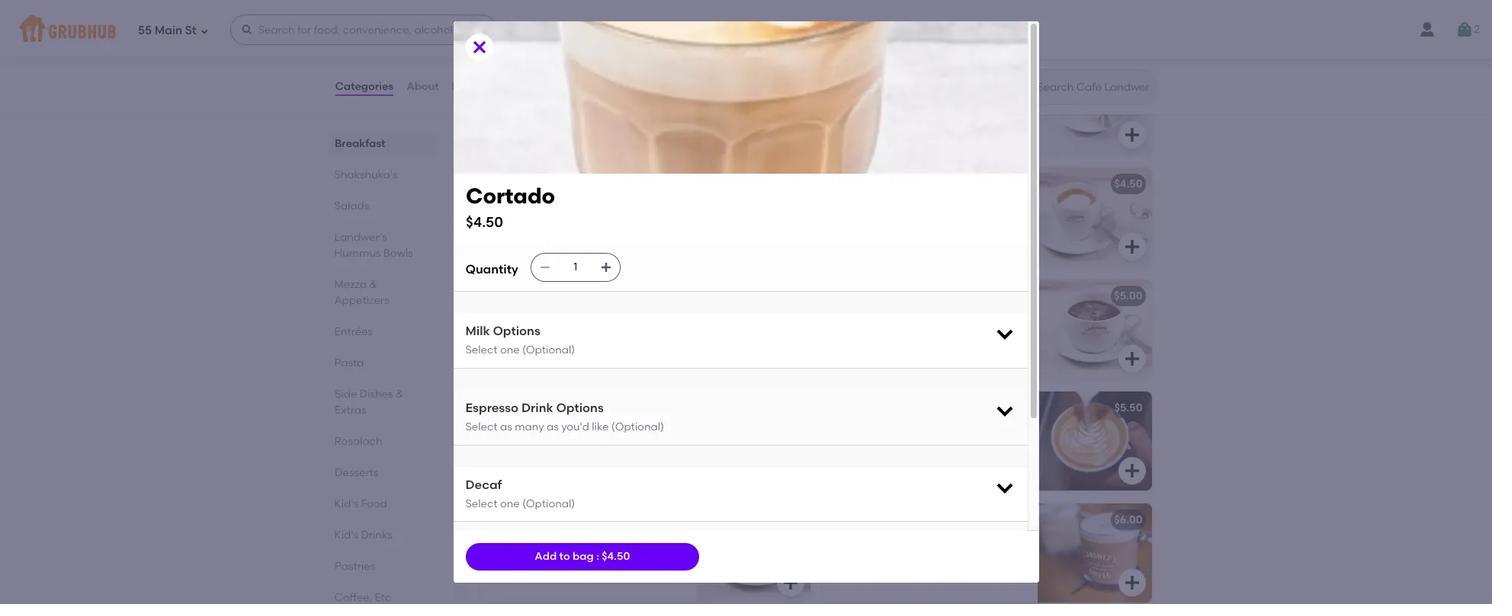 Task type: locate. For each thing, give the bounding box(es) containing it.
1 horizontal spatial &
[[395, 388, 403, 401]]

salads
[[334, 200, 369, 213]]

search icon image
[[1013, 78, 1031, 96]]

macchiato double
[[832, 178, 928, 191]]

drinks
[[361, 529, 393, 542]]

reviews button
[[451, 59, 495, 114]]

0 vertical spatial (optional)
[[522, 344, 575, 357]]

2 americano from the left
[[832, 290, 890, 303]]

1 horizontal spatial macchiato
[[832, 178, 888, 191]]

as
[[500, 421, 512, 434], [547, 421, 559, 434]]

0 vertical spatial options
[[493, 324, 541, 339]]

select down decaf
[[466, 498, 498, 511]]

2 vertical spatial (optional)
[[522, 498, 575, 511]]

1 horizontal spatial large
[[892, 290, 923, 303]]

1 select from the top
[[466, 344, 498, 357]]

0 horizontal spatial $6.00
[[773, 514, 801, 527]]

0 horizontal spatial large
[[558, 514, 588, 527]]

desserts
[[334, 467, 378, 480]]

0 horizontal spatial americano
[[490, 290, 548, 303]]

one
[[500, 344, 520, 357], [500, 498, 520, 511]]

as left many on the left bottom of page
[[500, 421, 512, 434]]

1 horizontal spatial as
[[547, 421, 559, 434]]

add to bag : $4.50
[[535, 551, 630, 563]]

1 vertical spatial (optional)
[[612, 421, 664, 434]]

0 horizontal spatial $5.00
[[773, 290, 801, 303]]

cortado up many on the left bottom of page
[[490, 402, 534, 415]]

coffee, etc
[[478, 20, 567, 39]]

1 vertical spatial &
[[395, 388, 403, 401]]

0 vertical spatial large
[[892, 290, 923, 303]]

categories
[[335, 80, 394, 93]]

coffee,
[[478, 20, 537, 39]]

2 one from the top
[[500, 498, 520, 511]]

cortado button
[[481, 392, 810, 491]]

1 vertical spatial select
[[466, 421, 498, 434]]

macchiato single image
[[696, 168, 810, 267]]

salads tab
[[334, 198, 430, 214]]

espresso inside espresso drink options select as many as you'd like (optional)
[[466, 401, 519, 415]]

select left many on the left bottom of page
[[466, 421, 498, 434]]

kid's drinks
[[334, 529, 393, 542]]

cortado up quantity
[[466, 183, 555, 209]]

svg image
[[241, 24, 253, 36], [200, 26, 209, 35], [470, 38, 488, 56], [1123, 126, 1141, 144], [781, 238, 800, 256], [539, 261, 551, 274], [994, 323, 1015, 345], [1123, 350, 1141, 368], [1123, 462, 1141, 480], [1123, 574, 1141, 593]]

0 vertical spatial single
[[539, 66, 571, 79]]

pastries
[[334, 561, 375, 574]]

landwer's
[[334, 231, 387, 244]]

0 vertical spatial $4.50
[[1115, 178, 1143, 191]]

kid's left food
[[334, 498, 359, 511]]

select down milk
[[466, 344, 498, 357]]

1 horizontal spatial $5.00
[[1114, 290, 1143, 303]]

(optional) right like on the bottom left
[[612, 421, 664, 434]]

double for macchiato double
[[891, 178, 928, 191]]

side dishes & extras tab
[[334, 387, 430, 419]]

0 horizontal spatial &
[[369, 278, 377, 291]]

kid's
[[334, 498, 359, 511], [334, 529, 359, 542]]

2 $6.00 from the left
[[1115, 514, 1143, 527]]

0 vertical spatial double
[[880, 66, 918, 79]]

1 $6.00 from the left
[[773, 514, 801, 527]]

1 vertical spatial $4.50
[[466, 213, 503, 231]]

americano
[[490, 290, 548, 303], [832, 290, 890, 303]]

2 kid's from the top
[[334, 529, 359, 542]]

double
[[880, 66, 918, 79], [891, 178, 928, 191]]

options right milk
[[493, 324, 541, 339]]

cappuccino large image
[[696, 504, 810, 603]]

cappuccino large
[[490, 514, 588, 527]]

large for cappuccino large
[[558, 514, 588, 527]]

1 americano from the left
[[490, 290, 548, 303]]

like
[[592, 421, 609, 434]]

1 horizontal spatial $4.50
[[602, 551, 630, 563]]

drink
[[522, 401, 553, 415]]

cortado
[[466, 183, 555, 209], [490, 402, 534, 415]]

single
[[539, 66, 571, 79], [549, 178, 581, 191]]

select inside the decaf select one (optional)
[[466, 498, 498, 511]]

1 kid's from the top
[[334, 498, 359, 511]]

food
[[361, 498, 387, 511]]

&
[[369, 278, 377, 291], [395, 388, 403, 401]]

1 $5.00 from the left
[[773, 290, 801, 303]]

select
[[466, 344, 498, 357], [466, 421, 498, 434], [466, 498, 498, 511]]

$4.50
[[1115, 178, 1143, 191], [466, 213, 503, 231], [602, 551, 630, 563]]

about
[[407, 80, 439, 93]]

options
[[493, 324, 541, 339], [556, 401, 604, 415]]

$5.00
[[773, 290, 801, 303], [1114, 290, 1143, 303]]

0 horizontal spatial macchiato
[[490, 178, 547, 191]]

$3.75
[[774, 178, 801, 191]]

hummus
[[334, 247, 381, 260]]

2 select from the top
[[466, 421, 498, 434]]

$5.50 button
[[823, 392, 1152, 491]]

desserts tab
[[334, 465, 430, 481]]

1 horizontal spatial $6.00
[[1115, 514, 1143, 527]]

1 vertical spatial one
[[500, 498, 520, 511]]

2 as from the left
[[547, 421, 559, 434]]

options inside the milk options select one (optional)
[[493, 324, 541, 339]]

& up appetizers
[[369, 278, 377, 291]]

espresso single
[[490, 66, 571, 79]]

0 vertical spatial &
[[369, 278, 377, 291]]

2 vertical spatial $4.50
[[602, 551, 630, 563]]

espresso for drink
[[466, 401, 519, 415]]

0 vertical spatial cortado
[[466, 183, 555, 209]]

americano for americano large
[[832, 290, 890, 303]]

mezza
[[334, 278, 367, 291]]

$6.00
[[773, 514, 801, 527], [1115, 514, 1143, 527]]

about button
[[406, 59, 440, 114]]

2 macchiato from the left
[[832, 178, 888, 191]]

kid's food
[[334, 498, 387, 511]]

many
[[515, 421, 544, 434]]

large
[[892, 290, 923, 303], [558, 514, 588, 527]]

1 vertical spatial cortado
[[490, 402, 534, 415]]

tab
[[334, 590, 430, 605]]

0 horizontal spatial $4.50
[[466, 213, 503, 231]]

rosalach tab
[[334, 434, 430, 450]]

espresso right $3.50
[[832, 66, 878, 79]]

etc
[[541, 20, 567, 39]]

3 select from the top
[[466, 498, 498, 511]]

2 vertical spatial select
[[466, 498, 498, 511]]

(optional)
[[522, 344, 575, 357], [612, 421, 664, 434], [522, 498, 575, 511]]

espresso up reviews
[[490, 66, 536, 79]]

breakfast
[[334, 137, 385, 150]]

macchiato
[[490, 178, 547, 191], [832, 178, 888, 191]]

1 horizontal spatial options
[[556, 401, 604, 415]]

2 $5.00 from the left
[[1114, 290, 1143, 303]]

cortado $4.50
[[466, 183, 555, 231]]

single for macchiato single
[[549, 178, 581, 191]]

svg image
[[1456, 21, 1474, 39], [781, 126, 800, 144], [1123, 238, 1141, 256], [600, 261, 612, 274], [781, 350, 800, 368], [994, 400, 1015, 422], [781, 462, 800, 480], [994, 477, 1015, 498], [781, 574, 800, 593]]

0 horizontal spatial options
[[493, 324, 541, 339]]

& right dishes at the left
[[395, 388, 403, 401]]

1 horizontal spatial americano
[[832, 290, 890, 303]]

categories button
[[334, 59, 394, 114]]

cortado inside button
[[490, 402, 534, 415]]

espresso double
[[832, 66, 918, 79]]

1 vertical spatial kid's
[[334, 529, 359, 542]]

as left you'd
[[547, 421, 559, 434]]

1 one from the top
[[500, 344, 520, 357]]

:
[[597, 551, 599, 563]]

espresso
[[490, 66, 536, 79], [832, 66, 878, 79], [466, 401, 519, 415]]

add
[[535, 551, 557, 563]]

side
[[334, 388, 357, 401]]

select inside espresso drink options select as many as you'd like (optional)
[[466, 421, 498, 434]]

0 vertical spatial select
[[466, 344, 498, 357]]

0 vertical spatial one
[[500, 344, 520, 357]]

(optional) up drink
[[522, 344, 575, 357]]

1 vertical spatial options
[[556, 401, 604, 415]]

bag
[[573, 551, 594, 563]]

one inside the milk options select one (optional)
[[500, 344, 520, 357]]

kid's left drinks
[[334, 529, 359, 542]]

options up you'd
[[556, 401, 604, 415]]

0 vertical spatial kid's
[[334, 498, 359, 511]]

espresso up many on the left bottom of page
[[466, 401, 519, 415]]

0 horizontal spatial as
[[500, 421, 512, 434]]

decaf
[[466, 478, 502, 492]]

1 as from the left
[[500, 421, 512, 434]]

1 macchiato from the left
[[490, 178, 547, 191]]

1 vertical spatial large
[[558, 514, 588, 527]]

1 vertical spatial single
[[549, 178, 581, 191]]

1 vertical spatial double
[[891, 178, 928, 191]]

(optional) up cappuccino large
[[522, 498, 575, 511]]



Task type: describe. For each thing, give the bounding box(es) containing it.
bowls
[[383, 247, 413, 260]]

$5.00 for americano
[[773, 290, 801, 303]]

espresso for single
[[490, 66, 536, 79]]

& inside side dishes & extras
[[395, 388, 403, 401]]

americano large image
[[1038, 280, 1152, 379]]

2
[[1474, 23, 1480, 36]]

macchiato double image
[[1038, 168, 1152, 267]]

Search Cafe Landwer search field
[[1036, 80, 1153, 95]]

large for americano large
[[892, 290, 923, 303]]

& inside mezza & appetizers
[[369, 278, 377, 291]]

americano large
[[832, 290, 923, 303]]

main
[[155, 23, 182, 37]]

one inside the decaf select one (optional)
[[500, 498, 520, 511]]

rosalach
[[334, 435, 382, 448]]

double for espresso double
[[880, 66, 918, 79]]

shakshuka's
[[334, 169, 398, 182]]

pasta tab
[[334, 355, 430, 371]]

55
[[138, 23, 152, 37]]

$5.00 for americano large
[[1114, 290, 1143, 303]]

kid's for kid's food
[[334, 498, 359, 511]]

reviews
[[452, 80, 494, 93]]

(optional) inside espresso drink options select as many as you'd like (optional)
[[612, 421, 664, 434]]

$6.00 for latte image
[[1115, 514, 1143, 527]]

latte image
[[1038, 504, 1152, 603]]

side dishes & extras
[[334, 388, 403, 417]]

$4.50 inside the cortado $4.50
[[466, 213, 503, 231]]

cortado image
[[696, 392, 810, 491]]

$4.00
[[1114, 66, 1143, 79]]

$6.00 for cappuccino large image
[[773, 514, 801, 527]]

main navigation navigation
[[0, 0, 1493, 59]]

cortado for cortado
[[490, 402, 534, 415]]

to
[[559, 551, 570, 563]]

cappuccino image
[[1038, 392, 1152, 491]]

espresso single image
[[696, 56, 810, 155]]

espresso for double
[[832, 66, 878, 79]]

latte
[[832, 514, 859, 527]]

entrées
[[334, 326, 373, 339]]

landwer's hummus bowls tab
[[334, 230, 430, 262]]

Input item quantity number field
[[559, 254, 592, 281]]

macchiato single
[[490, 178, 581, 191]]

2 button
[[1456, 16, 1480, 43]]

(optional) inside the decaf select one (optional)
[[522, 498, 575, 511]]

macchiato for macchiato single
[[490, 178, 547, 191]]

options inside espresso drink options select as many as you'd like (optional)
[[556, 401, 604, 415]]

svg image inside 2 button
[[1456, 21, 1474, 39]]

2 horizontal spatial $4.50
[[1115, 178, 1143, 191]]

americano for americano
[[490, 290, 548, 303]]

appetizers
[[334, 294, 389, 307]]

cappuccino
[[490, 514, 555, 527]]

macchiato for macchiato double
[[832, 178, 888, 191]]

$3.50
[[773, 66, 801, 79]]

single for espresso single
[[539, 66, 571, 79]]

pasta
[[334, 357, 364, 370]]

mezza & appetizers tab
[[334, 277, 430, 309]]

milk
[[466, 324, 490, 339]]

shakshuka's tab
[[334, 167, 430, 183]]

$5.50
[[1115, 402, 1143, 415]]

(optional) inside the milk options select one (optional)
[[522, 344, 575, 357]]

mezza & appetizers
[[334, 278, 389, 307]]

you'd
[[561, 421, 589, 434]]

extras
[[334, 404, 366, 417]]

landwer's hummus bowls
[[334, 231, 413, 260]]

entrées tab
[[334, 324, 430, 340]]

espresso drink options select as many as you'd like (optional)
[[466, 401, 664, 434]]

select inside the milk options select one (optional)
[[466, 344, 498, 357]]

kid's food tab
[[334, 496, 430, 513]]

55 main st
[[138, 23, 196, 37]]

st
[[185, 23, 196, 37]]

kid's drinks tab
[[334, 528, 430, 544]]

espresso double image
[[1038, 56, 1152, 155]]

breakfast tab
[[334, 136, 430, 152]]

milk options select one (optional)
[[466, 324, 575, 357]]

americano image
[[696, 280, 810, 379]]

cortado for cortado $4.50
[[466, 183, 555, 209]]

decaf select one (optional)
[[466, 478, 575, 511]]

quantity
[[466, 263, 518, 277]]

pastries tab
[[334, 559, 430, 575]]

kid's for kid's drinks
[[334, 529, 359, 542]]

dishes
[[359, 388, 393, 401]]



Task type: vqa. For each thing, say whether or not it's contained in the screenshot.
Select inside Espresso Drink Options Select as many as you'd like (Optional)
yes



